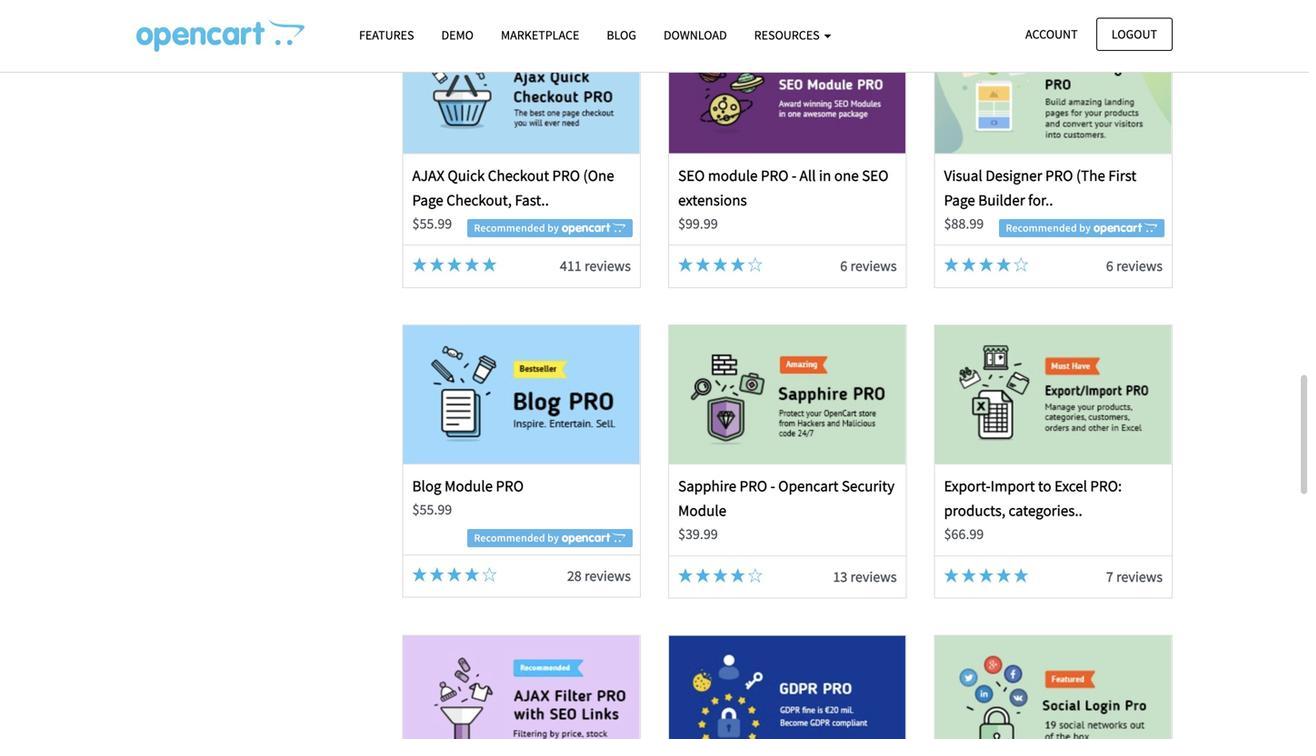 Task type: vqa. For each thing, say whether or not it's contained in the screenshot.
PRO in the Blog Module PRO $55.99
yes



Task type: locate. For each thing, give the bounding box(es) containing it.
star light o image down builder
[[1014, 258, 1029, 272]]

download
[[664, 27, 727, 43]]

1 vertical spatial module
[[678, 501, 726, 520]]

features
[[359, 27, 414, 43]]

blog inside blog module pro $55.99
[[412, 476, 442, 495]]

1 $55.99 from the top
[[412, 215, 452, 233]]

1 vertical spatial star light o image
[[482, 567, 497, 582]]

1 vertical spatial -
[[771, 476, 775, 495]]

0 horizontal spatial 6 reviews
[[840, 257, 897, 275]]

reviews
[[585, 257, 631, 275], [850, 257, 897, 275], [1116, 257, 1163, 275], [585, 567, 631, 585], [850, 568, 897, 586], [1116, 568, 1163, 586]]

export-import to excel pro: products, categories.. image
[[935, 325, 1172, 464]]

seo up extensions
[[678, 166, 705, 185]]

blog module pro link
[[412, 476, 524, 495]]

blog module pro image
[[403, 325, 640, 464]]

0 horizontal spatial -
[[771, 476, 775, 495]]

0 vertical spatial $55.99
[[412, 215, 452, 233]]

star light o image down blog module pro $55.99
[[482, 567, 497, 582]]

(the
[[1076, 166, 1105, 185]]

1 6 from the left
[[840, 257, 848, 275]]

0 vertical spatial blog
[[607, 27, 636, 43]]

pro inside blog module pro $55.99
[[496, 476, 524, 495]]

6 reviews for seo module pro - all in one seo extensions
[[840, 257, 897, 275]]

page for visual designer pro (the first page builder for..
[[944, 190, 975, 210]]

- left all
[[792, 166, 797, 185]]

7
[[1106, 568, 1114, 586]]

categories..
[[1009, 501, 1083, 520]]

excel
[[1055, 476, 1087, 495]]

download link
[[650, 19, 741, 51]]

page for ajax quick checkout pro (one page checkout, fast..
[[412, 190, 443, 210]]

module inside sapphire pro - opencart security module $39.99
[[678, 501, 726, 520]]

marketplace link
[[487, 19, 593, 51]]

module
[[708, 166, 758, 185]]

1 6 reviews from the left
[[840, 257, 897, 275]]

1 horizontal spatial 6
[[1106, 257, 1114, 275]]

pro
[[552, 166, 580, 185], [761, 166, 789, 185], [1045, 166, 1073, 185], [496, 476, 524, 495], [740, 476, 767, 495]]

pro:
[[1090, 476, 1122, 495]]

28
[[567, 567, 582, 585]]

star light o image down seo module pro - all in one seo extensions $99.99
[[748, 258, 763, 272]]

pro inside sapphire pro - opencart security module $39.99
[[740, 476, 767, 495]]

module inside blog module pro $55.99
[[445, 476, 493, 495]]

pro inside seo module pro - all in one seo extensions $99.99
[[761, 166, 789, 185]]

-
[[792, 166, 797, 185], [771, 476, 775, 495]]

features link
[[345, 19, 428, 51]]

module
[[445, 476, 493, 495], [678, 501, 726, 520]]

opencart
[[778, 476, 839, 495]]

0 vertical spatial module
[[445, 476, 493, 495]]

0 horizontal spatial 6
[[840, 257, 848, 275]]

for..
[[1028, 190, 1053, 210]]

seo module pro - all in one seo extensions image
[[669, 15, 906, 153]]

0 horizontal spatial page
[[412, 190, 443, 210]]

reviews for blog module pro
[[585, 567, 631, 585]]

blog link
[[593, 19, 650, 51]]

star light image
[[412, 258, 427, 272], [430, 258, 444, 272], [447, 258, 462, 272], [465, 258, 479, 272], [678, 258, 693, 272], [713, 258, 728, 272], [731, 258, 745, 272], [962, 258, 976, 272], [979, 258, 994, 272], [997, 258, 1011, 272], [465, 567, 479, 582], [678, 568, 693, 583], [944, 568, 959, 583], [979, 568, 994, 583], [997, 568, 1011, 583], [1014, 568, 1029, 583]]

products,
[[944, 501, 1006, 520]]

ajax quick checkout pro (one page checkout, fast.. link
[[412, 166, 614, 210]]

0 horizontal spatial seo
[[678, 166, 705, 185]]

$88.99
[[944, 215, 984, 233]]

2 $55.99 from the top
[[412, 501, 452, 519]]

account link
[[1010, 18, 1093, 51]]

resources
[[754, 27, 822, 43]]

0 horizontal spatial blog
[[412, 476, 442, 495]]

ajax quick checkout pro (one page checkout, fast.. $55.99
[[412, 166, 614, 233]]

social login pro (paypal, facebook, telegram, tu.. image
[[935, 636, 1172, 739]]

0 vertical spatial star light o image
[[1014, 258, 1029, 272]]

pro for module
[[496, 476, 524, 495]]

export-import to excel pro: products, categories.. link
[[944, 476, 1122, 520]]

0 horizontal spatial star light o image
[[748, 568, 763, 583]]

blog
[[607, 27, 636, 43], [412, 476, 442, 495]]

visual
[[944, 166, 983, 185]]

1 horizontal spatial -
[[792, 166, 797, 185]]

6 for seo module pro - all in one seo extensions
[[840, 257, 848, 275]]

0 vertical spatial -
[[792, 166, 797, 185]]

checkout,
[[447, 190, 512, 210]]

1 horizontal spatial star light o image
[[1014, 258, 1029, 272]]

star light o image
[[748, 258, 763, 272], [482, 567, 497, 582]]

1 horizontal spatial star light o image
[[748, 258, 763, 272]]

page inside visual designer pro (the first page builder for.. $88.99
[[944, 190, 975, 210]]

star light o image down sapphire pro - opencart security module $39.99 on the bottom right
[[748, 568, 763, 583]]

1 horizontal spatial module
[[678, 501, 726, 520]]

page down ajax
[[412, 190, 443, 210]]

1 vertical spatial blog
[[412, 476, 442, 495]]

seo
[[678, 166, 705, 185], [862, 166, 889, 185]]

seo right one
[[862, 166, 889, 185]]

blog for blog module pro $55.99
[[412, 476, 442, 495]]

ajax filter pro with seo links (must have for go.. image
[[403, 636, 640, 739]]

reviews for seo module pro - all in one seo extensions
[[850, 257, 897, 275]]

(one
[[583, 166, 614, 185]]

designer
[[986, 166, 1042, 185]]

0 horizontal spatial module
[[445, 476, 493, 495]]

page
[[412, 190, 443, 210], [944, 190, 975, 210]]

- left opencart
[[771, 476, 775, 495]]

0 horizontal spatial star light o image
[[482, 567, 497, 582]]

account
[[1026, 26, 1078, 42]]

2 6 from the left
[[1106, 257, 1114, 275]]

13
[[833, 568, 848, 586]]

$55.99
[[412, 215, 452, 233], [412, 501, 452, 519]]

$55.99 inside ajax quick checkout pro (one page checkout, fast.. $55.99
[[412, 215, 452, 233]]

6
[[840, 257, 848, 275], [1106, 257, 1114, 275]]

page up $88.99
[[944, 190, 975, 210]]

1 vertical spatial star light o image
[[748, 568, 763, 583]]

builder
[[978, 190, 1025, 210]]

411
[[560, 257, 582, 275]]

6 reviews
[[840, 257, 897, 275], [1106, 257, 1163, 275]]

$39.99
[[678, 525, 718, 543]]

logout link
[[1096, 18, 1173, 51]]

pro inside visual designer pro (the first page builder for.. $88.99
[[1045, 166, 1073, 185]]

sapphire pro - opencart security module $39.99
[[678, 476, 895, 543]]

2 6 reviews from the left
[[1106, 257, 1163, 275]]

opencart extensions image
[[136, 19, 305, 52]]

star light o image
[[1014, 258, 1029, 272], [748, 568, 763, 583]]

$55.99 down 'blog module pro' link
[[412, 501, 452, 519]]

pro for module
[[761, 166, 789, 185]]

export-
[[944, 476, 991, 495]]

1 vertical spatial $55.99
[[412, 501, 452, 519]]

$55.99 inside blog module pro $55.99
[[412, 501, 452, 519]]

1 horizontal spatial blog
[[607, 27, 636, 43]]

1 horizontal spatial seo
[[862, 166, 889, 185]]

0 vertical spatial star light o image
[[748, 258, 763, 272]]

1 horizontal spatial 6 reviews
[[1106, 257, 1163, 275]]

$55.99 down ajax
[[412, 215, 452, 233]]

2 page from the left
[[944, 190, 975, 210]]

star light image
[[482, 258, 497, 272], [696, 258, 710, 272], [944, 258, 959, 272], [412, 567, 427, 582], [430, 567, 444, 582], [447, 567, 462, 582], [696, 568, 710, 583], [713, 568, 728, 583], [731, 568, 745, 583], [962, 568, 976, 583]]

export-import to excel pro: products, categories.. $66.99
[[944, 476, 1122, 543]]

1 horizontal spatial page
[[944, 190, 975, 210]]

star light o image for visual designer pro (the first page builder for..
[[1014, 258, 1029, 272]]

pro inside ajax quick checkout pro (one page checkout, fast.. $55.99
[[552, 166, 580, 185]]

page inside ajax quick checkout pro (one page checkout, fast.. $55.99
[[412, 190, 443, 210]]

1 page from the left
[[412, 190, 443, 210]]



Task type: describe. For each thing, give the bounding box(es) containing it.
ajax
[[412, 166, 445, 185]]

seo module pro - all in one seo extensions $99.99
[[678, 166, 889, 233]]

security
[[842, 476, 895, 495]]

sapphire
[[678, 476, 737, 495]]

star light o image for blog module pro
[[482, 567, 497, 582]]

6 for visual designer pro (the first page builder for..
[[1106, 257, 1114, 275]]

6 reviews for visual designer pro (the first page builder for..
[[1106, 257, 1163, 275]]

visual designer pro (the first page builder for.. $88.99
[[944, 166, 1137, 233]]

all
[[800, 166, 816, 185]]

visual designer pro (the first page builder for.. link
[[944, 166, 1137, 210]]

demo
[[441, 27, 474, 43]]

seo module pro - all in one seo extensions link
[[678, 166, 889, 210]]

extensions
[[678, 190, 747, 210]]

checkout
[[488, 166, 549, 185]]

reviews for visual designer pro (the first page builder for..
[[1116, 257, 1163, 275]]

one
[[834, 166, 859, 185]]

- inside seo module pro - all in one seo extensions $99.99
[[792, 166, 797, 185]]

28 reviews
[[567, 567, 631, 585]]

demo link
[[428, 19, 487, 51]]

13 reviews
[[833, 568, 897, 586]]

gdpr pro - full gdpr compliance for opencart image
[[669, 636, 906, 739]]

star light o image for seo module pro - all in one seo extensions
[[748, 258, 763, 272]]

in
[[819, 166, 831, 185]]

logout
[[1112, 26, 1157, 42]]

resources link
[[741, 19, 845, 51]]

blog module pro $55.99
[[412, 476, 524, 519]]

$66.99
[[944, 525, 984, 543]]

sapphire pro - opencart security module image
[[669, 325, 906, 464]]

ajax quick checkout pro (one page checkout, fast.. image
[[403, 15, 640, 153]]

first
[[1108, 166, 1137, 185]]

import
[[991, 476, 1035, 495]]

reviews for sapphire pro - opencart security module
[[850, 568, 897, 586]]

411 reviews
[[560, 257, 631, 275]]

blog for blog
[[607, 27, 636, 43]]

7 reviews
[[1106, 568, 1163, 586]]

reviews for export-import to excel pro: products, categories..
[[1116, 568, 1163, 586]]

pro for designer
[[1045, 166, 1073, 185]]

sapphire pro - opencart security module link
[[678, 476, 895, 520]]

- inside sapphire pro - opencart security module $39.99
[[771, 476, 775, 495]]

1 seo from the left
[[678, 166, 705, 185]]

marketplace
[[501, 27, 579, 43]]

fast..
[[515, 190, 549, 210]]

$99.99
[[678, 215, 718, 233]]

reviews for ajax quick checkout pro (one page checkout, fast..
[[585, 257, 631, 275]]

visual designer pro  (the first page builder for.. image
[[935, 15, 1172, 153]]

quick
[[448, 166, 485, 185]]

star light o image for sapphire pro - opencart security module
[[748, 568, 763, 583]]

2 seo from the left
[[862, 166, 889, 185]]

to
[[1038, 476, 1052, 495]]



